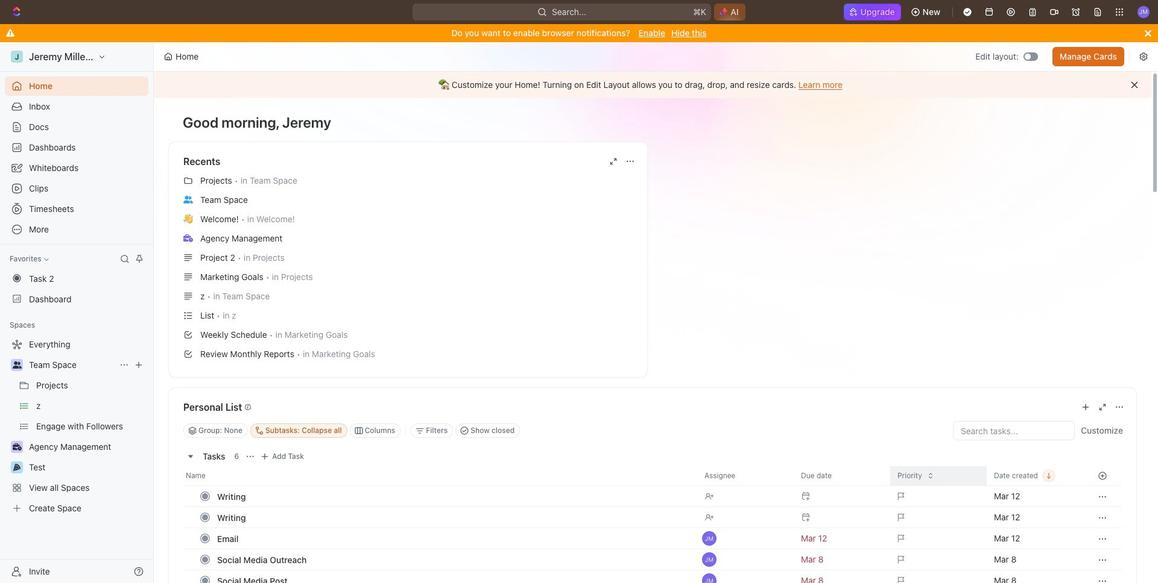 Task type: vqa. For each thing, say whether or not it's contained in the screenshot.
ADD A CUSTOM FIELD
no



Task type: locate. For each thing, give the bounding box(es) containing it.
business time image
[[183, 235, 193, 242]]

user group image
[[183, 196, 193, 204]]

alert
[[154, 72, 1152, 98]]

pizza slice image
[[13, 464, 21, 472]]

business time image
[[12, 444, 21, 451]]

tree
[[5, 335, 148, 519]]

Search tasks... text field
[[954, 422, 1074, 440]]



Task type: describe. For each thing, give the bounding box(es) containing it.
user group image
[[12, 362, 21, 369]]

tree inside "sidebar" navigation
[[5, 335, 148, 519]]

sidebar navigation
[[0, 42, 156, 584]]

jeremy miller's workspace, , element
[[11, 51, 23, 63]]



